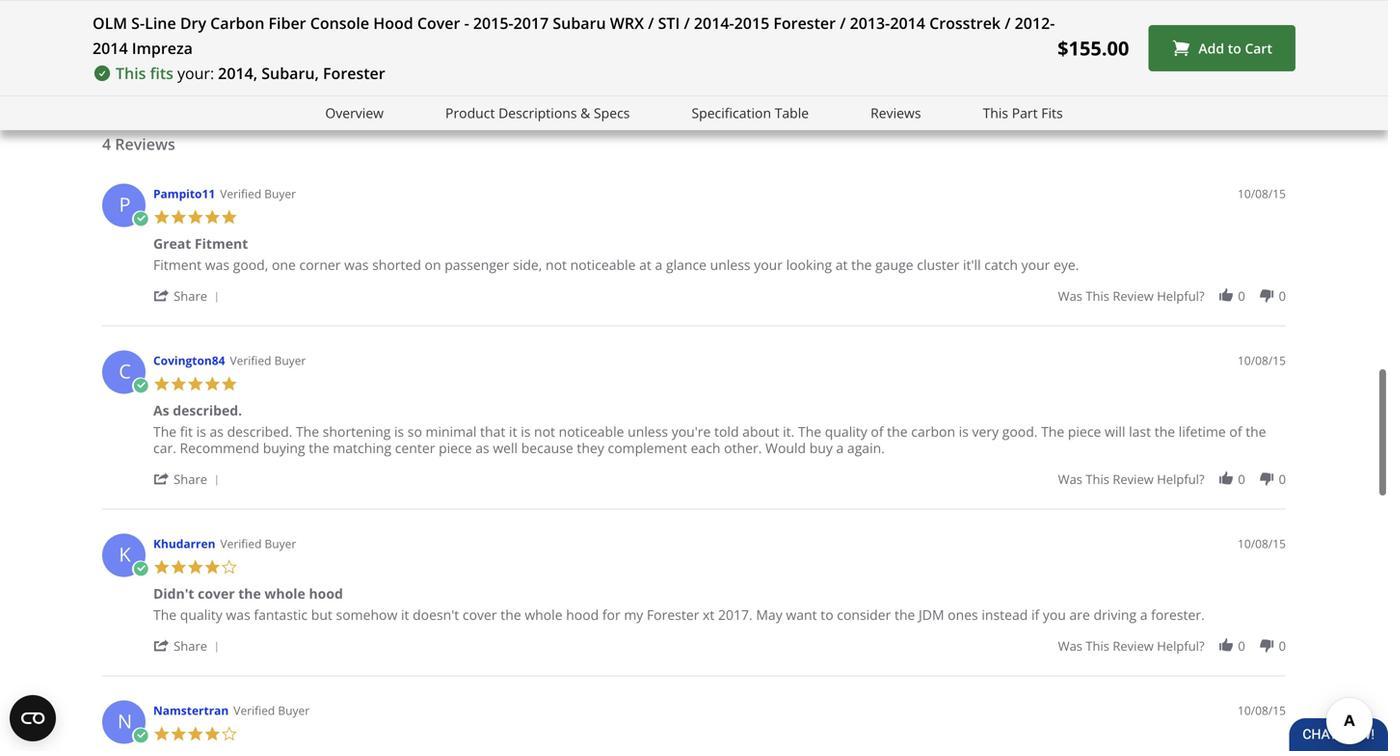 Task type: vqa. For each thing, say whether or not it's contained in the screenshot.
A Subaru Brz Thumbnail Image
no



Task type: describe. For each thing, give the bounding box(es) containing it.
jdm
[[919, 606, 945, 624]]

vote up review by pampito11 on  8 oct 2015 image
[[1218, 287, 1235, 304]]

consider
[[837, 606, 891, 624]]

subaru
[[553, 13, 606, 33]]

4 / from the left
[[1005, 13, 1011, 33]]

3 is from the left
[[521, 422, 531, 441]]

add to cart
[[1199, 39, 1273, 57]]

1 horizontal spatial hood
[[566, 606, 599, 624]]

open widget image
[[10, 695, 56, 742]]

the right doesn't
[[501, 606, 521, 624]]

circle checkmark image for p
[[132, 211, 149, 228]]

2 / from the left
[[684, 13, 690, 33]]

2017.
[[718, 606, 753, 624]]

pampito11 verified buyer
[[153, 186, 296, 202]]

vote up review by covington84 on  8 oct 2015 image
[[1218, 471, 1235, 488]]

3 / from the left
[[840, 13, 846, 33]]

helpful? for c
[[1157, 471, 1205, 488]]

0 horizontal spatial cover
[[198, 584, 235, 603]]

was this review helpful? for c
[[1058, 471, 1205, 488]]

fits
[[1042, 104, 1063, 122]]

wrx
[[610, 13, 644, 33]]

your:
[[177, 63, 214, 83]]

cart
[[1245, 39, 1273, 57]]

specification table link
[[692, 102, 809, 124]]

buyer for c
[[274, 353, 306, 368]]

the inside didn't cover the whole hood the quality was fantastic but somehow it doesn't cover the whole hood for my forester xt 2017. may want to consider the jdm ones instead if you are driving a forester.
[[153, 606, 177, 624]]

review date 10/08/15 element for n
[[1238, 703, 1286, 719]]

covington84 verified buyer
[[153, 353, 306, 368]]

it inside didn't cover the whole hood the quality was fantastic but somehow it doesn't cover the whole hood for my forester xt 2017. may want to consider the jdm ones instead if you are driving a forester.
[[401, 606, 409, 624]]

seperator image for c
[[211, 475, 222, 487]]

share for p
[[174, 287, 207, 305]]

that
[[480, 422, 506, 441]]

olm s-line dry carbon fiber console hood cover - 2015-2017 subaru wrx / sti / 2014-2015 forester / 2013-2014 crosstrek / 2012- 2014 impreza
[[93, 13, 1055, 58]]

verified buyer heading for p
[[220, 186, 296, 202]]

unless for p
[[710, 256, 751, 274]]

center
[[395, 439, 435, 457]]

cluster
[[917, 256, 960, 274]]

overview
[[325, 104, 384, 122]]

forester.
[[1152, 606, 1205, 624]]

quality inside as described. the fit is as described. the shortening is so minimal that it is not noticeable unless you're told about it. the quality of the carbon is very good. the piece will last the lifetime of the car. recommend buying the matching center piece as well because they complement each other. would buy a again.
[[825, 422, 868, 441]]

share button for c
[[153, 470, 226, 488]]

a inside didn't cover the whole hood the quality was fantastic but somehow it doesn't cover the whole hood for my forester xt 2017. may want to consider the jdm ones instead if you are driving a forester.
[[1141, 606, 1148, 624]]

share image for p
[[153, 287, 170, 304]]

each
[[691, 439, 721, 457]]

khudarren verified buyer
[[153, 536, 296, 552]]

1 is from the left
[[196, 422, 206, 441]]

1 horizontal spatial cover
[[463, 606, 497, 624]]

a inside as described. the fit is as described. the shortening is so minimal that it is not noticeable unless you're told about it. the quality of the carbon is very good. the piece will last the lifetime of the car. recommend buying the matching center piece as well because they complement each other. would buy a again.
[[837, 439, 844, 457]]

was for p
[[344, 256, 369, 274]]

shorted
[[372, 256, 421, 274]]

this for this part fits
[[983, 104, 1009, 122]]

review for p
[[1113, 287, 1154, 305]]

forester for cover
[[647, 606, 700, 624]]

very
[[973, 422, 999, 441]]

if
[[1032, 606, 1040, 624]]

khudarren
[[153, 536, 215, 552]]

descriptions
[[499, 104, 577, 122]]

0 horizontal spatial whole
[[265, 584, 306, 603]]

well
[[493, 439, 518, 457]]

you're
[[672, 422, 711, 441]]

good.
[[1003, 422, 1038, 441]]

verified for p
[[220, 186, 262, 202]]

0 vertical spatial 2014
[[890, 13, 926, 33]]

the inside great fitment fitment was good, one corner was shorted on passenger side, not noticeable at a glance unless your looking at the gauge cluster it'll catch your eye.
[[852, 256, 872, 274]]

2 your from the left
[[1022, 256, 1051, 274]]

review date 10/08/15 element for c
[[1238, 353, 1286, 369]]

good,
[[233, 256, 268, 274]]

side,
[[513, 256, 542, 274]]

1 horizontal spatial as
[[476, 439, 490, 457]]

doesn't
[[413, 606, 459, 624]]

glance
[[666, 256, 707, 274]]

0 right vote up review by khudarren on  8 oct 2015 image
[[1239, 637, 1246, 655]]

10/08/15 for n
[[1238, 703, 1286, 718]]

this for this fits your: 2014, subaru, forester
[[116, 63, 146, 83]]

minimal
[[426, 422, 477, 441]]

0 vertical spatial described.
[[173, 401, 242, 420]]

the left jdm
[[895, 606, 916, 624]]

seperator image for p
[[211, 292, 222, 303]]

cover
[[417, 13, 460, 33]]

images & videos image
[[329, 54, 541, 87]]

share image for c
[[153, 471, 170, 488]]

Search Reviews search field
[[102, 0, 541, 20]]

a inside great fitment fitment was good, one corner was shorted on passenger side, not noticeable at a glance unless your looking at the gauge cluster it'll catch your eye.
[[655, 256, 663, 274]]

great fitment fitment was good, one corner was shorted on passenger side, not noticeable at a glance unless your looking at the gauge cluster it'll catch your eye.
[[153, 234, 1080, 274]]

covington84
[[153, 353, 225, 368]]

verified buyer heading for k
[[220, 536, 296, 552]]

group for p
[[1058, 287, 1286, 305]]

the right last at the right
[[1155, 422, 1176, 441]]

helpful? for p
[[1157, 287, 1205, 305]]

will
[[1105, 422, 1126, 441]]

4
[[102, 134, 111, 154]]

circle checkmark image
[[132, 378, 149, 394]]

they
[[577, 439, 605, 457]]

k
[[119, 541, 131, 568]]

verified for c
[[230, 353, 271, 368]]

part
[[1012, 104, 1038, 122]]

was this review helpful? for p
[[1058, 287, 1205, 305]]

catch
[[985, 256, 1018, 274]]

lifetime
[[1179, 422, 1226, 441]]

you
[[1043, 606, 1066, 624]]

noticeable inside as described. the fit is as described. the shortening is so minimal that it is not noticeable unless you're told about it. the quality of the carbon is very good. the piece will last the lifetime of the car. recommend buying the matching center piece as well because they complement each other. would buy a again.
[[559, 422, 624, 441]]

namstertran verified buyer
[[153, 703, 310, 718]]

other.
[[724, 439, 762, 457]]

verified buyer heading for c
[[230, 353, 306, 369]]

my
[[624, 606, 644, 624]]

was for p
[[1058, 287, 1083, 305]]

share button for p
[[153, 286, 226, 305]]

dry
[[180, 13, 206, 33]]

tab panel containing p
[[93, 174, 1296, 751]]

this for p
[[1086, 287, 1110, 305]]

1 your from the left
[[754, 256, 783, 274]]

2012-
[[1015, 13, 1055, 33]]

verified for n
[[234, 703, 275, 718]]

it.
[[783, 422, 795, 441]]

group for k
[[1058, 637, 1286, 655]]

carbon
[[210, 13, 265, 33]]

looking
[[787, 256, 832, 274]]

c
[[119, 358, 131, 384]]

2015-
[[473, 13, 514, 33]]

0 right vote up review by covington84 on  8 oct 2015 'icon'
[[1239, 471, 1246, 488]]

about
[[743, 422, 780, 441]]

as
[[153, 401, 169, 420]]

add to cart button
[[1149, 25, 1296, 71]]

2017
[[514, 13, 549, 33]]

0 horizontal spatial reviews
[[115, 134, 175, 154]]

was for k
[[1058, 637, 1083, 655]]

n
[[118, 708, 132, 734]]

4 is from the left
[[959, 422, 969, 441]]

gauge
[[876, 256, 914, 274]]

verified for k
[[220, 536, 262, 552]]

0 horizontal spatial 2014
[[93, 38, 128, 58]]

it'll
[[963, 256, 981, 274]]

as described. the fit is as described. the shortening is so minimal that it is not noticeable unless you're told about it. the quality of the carbon is very good. the piece will last the lifetime of the car. recommend buying the matching center piece as well because they complement each other. would buy a again.
[[153, 401, 1267, 457]]

1 vertical spatial fitment
[[153, 256, 202, 274]]

on
[[425, 256, 441, 274]]

s-
[[131, 13, 145, 33]]

would
[[766, 439, 806, 457]]

10/08/15 for k
[[1238, 536, 1286, 552]]

forester for wrx
[[774, 13, 836, 33]]

so
[[408, 422, 422, 441]]

was this review helpful? for k
[[1058, 637, 1205, 655]]

1 horizontal spatial reviews
[[871, 104, 922, 122]]

share for c
[[174, 471, 207, 488]]

reviews link
[[871, 102, 922, 124]]

rating image
[[102, 54, 314, 87]]



Task type: locate. For each thing, give the bounding box(es) containing it.
2 vertical spatial share button
[[153, 637, 226, 655]]

unless left the you're
[[628, 422, 668, 441]]

1 vertical spatial was this review helpful?
[[1058, 471, 1205, 488]]

of left carbon
[[871, 422, 884, 441]]

1 at from the left
[[640, 256, 652, 274]]

fiber
[[269, 13, 306, 33]]

vote down review by pampito11 on  8 oct 2015 image
[[1259, 287, 1276, 304]]

the right the it.
[[798, 422, 822, 441]]

1 vertical spatial whole
[[525, 606, 563, 624]]

as left well
[[476, 439, 490, 457]]

1 horizontal spatial to
[[1228, 39, 1242, 57]]

1 vertical spatial helpful?
[[1157, 471, 1205, 488]]

is right fit
[[196, 422, 206, 441]]

seperator image
[[211, 292, 222, 303], [211, 475, 222, 487]]

the left gauge
[[852, 256, 872, 274]]

share button for k
[[153, 637, 226, 655]]

/
[[648, 13, 654, 33], [684, 13, 690, 33], [840, 13, 846, 33], [1005, 13, 1011, 33]]

hood left "for"
[[566, 606, 599, 624]]

2 share image from the top
[[153, 471, 170, 488]]

0 vertical spatial to
[[1228, 39, 1242, 57]]

0 vertical spatial helpful?
[[1157, 287, 1205, 305]]

0 vertical spatial noticeable
[[571, 256, 636, 274]]

1 vertical spatial unless
[[628, 422, 668, 441]]

/ left 2013-
[[840, 13, 846, 33]]

vote down review by khudarren on  8 oct 2015 image
[[1259, 637, 1276, 654]]

xt
[[703, 606, 715, 624]]

2 vertical spatial share
[[174, 637, 207, 655]]

reviews right 4
[[115, 134, 175, 154]]

1 vertical spatial it
[[401, 606, 409, 624]]

0 vertical spatial was
[[1058, 287, 1083, 305]]

0 vertical spatial was this review helpful?
[[1058, 287, 1205, 305]]

1 vertical spatial this
[[983, 104, 1009, 122]]

to inside button
[[1228, 39, 1242, 57]]

the down 'didn't'
[[153, 606, 177, 624]]

to inside didn't cover the whole hood the quality was fantastic but somehow it doesn't cover the whole hood for my forester xt 2017. may want to consider the jdm ones instead if you are driving a forester.
[[821, 606, 834, 624]]

but
[[311, 606, 333, 624]]

subaru,
[[262, 63, 319, 83]]

1 of from the left
[[871, 422, 884, 441]]

at right looking
[[836, 256, 848, 274]]

are
[[1070, 606, 1091, 624]]

group for c
[[1058, 471, 1286, 488]]

1 review date 10/08/15 element from the top
[[1238, 186, 1286, 202]]

/ left sti at the left
[[648, 13, 654, 33]]

share image down "car." at the bottom left
[[153, 471, 170, 488]]

fitment up good,
[[195, 234, 248, 253]]

1 horizontal spatial forester
[[647, 606, 700, 624]]

didn't cover the whole hood heading
[[153, 584, 343, 607]]

sti
[[658, 13, 680, 33]]

pampito11
[[153, 186, 215, 202]]

1 vertical spatial hood
[[566, 606, 599, 624]]

2 is from the left
[[394, 422, 404, 441]]

2 share from the top
[[174, 471, 207, 488]]

buyer for n
[[278, 703, 310, 718]]

verified buyer heading right covington84
[[230, 353, 306, 369]]

a right driving
[[1141, 606, 1148, 624]]

2014 left crosstrek on the top right of page
[[890, 13, 926, 33]]

1 vertical spatial share button
[[153, 470, 226, 488]]

verified right namstertran
[[234, 703, 275, 718]]

1 horizontal spatial a
[[837, 439, 844, 457]]

2014
[[890, 13, 926, 33], [93, 38, 128, 58]]

0 vertical spatial hood
[[309, 584, 343, 603]]

review for c
[[1113, 471, 1154, 488]]

circle checkmark image for k
[[132, 561, 149, 578]]

2 share button from the top
[[153, 470, 226, 488]]

3 10/08/15 from the top
[[1238, 536, 1286, 552]]

1 vertical spatial to
[[821, 606, 834, 624]]

seperator image down recommend at bottom
[[211, 475, 222, 487]]

helpful? for k
[[1157, 637, 1205, 655]]

2 at from the left
[[836, 256, 848, 274]]

1 vertical spatial cover
[[463, 606, 497, 624]]

1 vertical spatial a
[[837, 439, 844, 457]]

4 10/08/15 from the top
[[1238, 703, 1286, 718]]

0 vertical spatial a
[[655, 256, 663, 274]]

star image
[[187, 209, 204, 226], [170, 376, 187, 393], [187, 376, 204, 393], [204, 376, 221, 393], [221, 376, 238, 393], [153, 559, 170, 576], [170, 559, 187, 576], [187, 559, 204, 576], [170, 726, 187, 743], [204, 726, 221, 743]]

1 horizontal spatial this
[[983, 104, 1009, 122]]

overview link
[[325, 102, 384, 124]]

1 vertical spatial seperator image
[[211, 475, 222, 487]]

may
[[756, 606, 783, 624]]

2 horizontal spatial forester
[[774, 13, 836, 33]]

the right buying
[[309, 439, 330, 457]]

again.
[[848, 439, 885, 457]]

1 vertical spatial forester
[[323, 63, 385, 83]]

3 review date 10/08/15 element from the top
[[1238, 536, 1286, 552]]

somehow
[[336, 606, 398, 624]]

3 group from the top
[[1058, 637, 1286, 655]]

1 share from the top
[[174, 287, 207, 305]]

not inside as described. the fit is as described. the shortening is so minimal that it is not noticeable unless you're told about it. the quality of the carbon is very good. the piece will last the lifetime of the car. recommend buying the matching center piece as well because they complement each other. would buy a again.
[[534, 422, 556, 441]]

1 horizontal spatial at
[[836, 256, 848, 274]]

whole up fantastic
[[265, 584, 306, 603]]

0 horizontal spatial hood
[[309, 584, 343, 603]]

crosstrek
[[930, 13, 1001, 33]]

as described. heading
[[153, 401, 242, 423]]

empty star image
[[221, 559, 238, 576], [221, 726, 238, 743]]

not inside great fitment fitment was good, one corner was shorted on passenger side, not noticeable at a glance unless your looking at the gauge cluster it'll catch your eye.
[[546, 256, 567, 274]]

helpful?
[[1157, 287, 1205, 305], [1157, 471, 1205, 488], [1157, 637, 1205, 655]]

1 horizontal spatial unless
[[710, 256, 751, 274]]

1 vertical spatial described.
[[227, 422, 293, 441]]

1 vertical spatial quality
[[180, 606, 223, 624]]

verified
[[220, 186, 262, 202], [230, 353, 271, 368], [220, 536, 262, 552], [234, 703, 275, 718]]

0 right vote down review by khudarren on  8 oct 2015 icon
[[1279, 637, 1286, 655]]

recommend
[[180, 439, 259, 457]]

was left good,
[[205, 256, 230, 274]]

1 share button from the top
[[153, 286, 226, 305]]

noticeable
[[571, 256, 636, 274], [559, 422, 624, 441]]

0 vertical spatial fitment
[[195, 234, 248, 253]]

at
[[640, 256, 652, 274], [836, 256, 848, 274]]

your
[[754, 256, 783, 274], [1022, 256, 1051, 274]]

1 circle checkmark image from the top
[[132, 211, 149, 228]]

star image
[[153, 209, 170, 226], [170, 209, 187, 226], [204, 209, 221, 226], [221, 209, 238, 226], [153, 376, 170, 393], [204, 559, 221, 576], [153, 726, 170, 743], [187, 726, 204, 743]]

1 review from the top
[[1113, 287, 1154, 305]]

specification table
[[692, 104, 809, 122]]

vote down review by covington84 on  8 oct 2015 image
[[1259, 471, 1276, 488]]

1 vertical spatial share image
[[153, 471, 170, 488]]

forester left xt
[[647, 606, 700, 624]]

verified buyer heading up didn't cover the whole hood heading
[[220, 536, 296, 552]]

0 horizontal spatial at
[[640, 256, 652, 274]]

2 vertical spatial helpful?
[[1157, 637, 1205, 655]]

quality down 'didn't'
[[180, 606, 223, 624]]

2 group from the top
[[1058, 471, 1286, 488]]

1 vertical spatial empty star image
[[221, 726, 238, 743]]

1 horizontal spatial it
[[509, 422, 517, 441]]

0 horizontal spatial piece
[[439, 439, 472, 457]]

2015
[[735, 13, 770, 33]]

review left vote up review by pampito11 on  8 oct 2015 icon
[[1113, 287, 1154, 305]]

share image
[[153, 637, 170, 654]]

specs
[[594, 104, 630, 122]]

verified buyer heading for n
[[234, 703, 310, 719]]

1 helpful? from the top
[[1157, 287, 1205, 305]]

namstertran
[[153, 703, 229, 718]]

3 share from the top
[[174, 637, 207, 655]]

product descriptions & specs link
[[446, 102, 630, 124]]

share button down great fitment heading
[[153, 286, 226, 305]]

empty star image for k
[[221, 559, 238, 576]]

share left seperator icon at the bottom left
[[174, 637, 207, 655]]

magnifying glass image
[[114, 0, 128, 8]]

of right lifetime at bottom right
[[1230, 422, 1243, 441]]

1 empty star image from the top
[[221, 559, 238, 576]]

cover right doesn't
[[463, 606, 497, 624]]

one
[[272, 256, 296, 274]]

it right that
[[509, 422, 517, 441]]

3 share button from the top
[[153, 637, 226, 655]]

of
[[871, 422, 884, 441], [1230, 422, 1243, 441]]

0 vertical spatial circle checkmark image
[[132, 211, 149, 228]]

0 vertical spatial forester
[[774, 13, 836, 33]]

4 reviews
[[102, 134, 175, 154]]

0 horizontal spatial as
[[210, 422, 224, 441]]

1 group from the top
[[1058, 287, 1286, 305]]

2 vertical spatial this
[[1086, 637, 1110, 655]]

piece left will at right
[[1068, 422, 1102, 441]]

0 vertical spatial empty star image
[[221, 559, 238, 576]]

this fits your: 2014, subaru, forester
[[116, 63, 385, 83]]

forester up overview
[[323, 63, 385, 83]]

1 share image from the top
[[153, 287, 170, 304]]

it left doesn't
[[401, 606, 409, 624]]

0 vertical spatial cover
[[198, 584, 235, 603]]

1 vertical spatial group
[[1058, 471, 1286, 488]]

buyer
[[264, 186, 296, 202], [274, 353, 306, 368], [265, 536, 296, 552], [278, 703, 310, 718]]

quality right the it.
[[825, 422, 868, 441]]

was right corner
[[344, 256, 369, 274]]

1 was this review helpful? from the top
[[1058, 287, 1205, 305]]

1 horizontal spatial of
[[1230, 422, 1243, 441]]

share down great fitment heading
[[174, 287, 207, 305]]

unless inside great fitment fitment was good, one corner was shorted on passenger side, not noticeable at a glance unless your looking at the gauge cluster it'll catch your eye.
[[710, 256, 751, 274]]

olm
[[93, 13, 127, 33]]

verified buyer heading
[[220, 186, 296, 202], [230, 353, 306, 369], [220, 536, 296, 552], [234, 703, 310, 719]]

0 vertical spatial it
[[509, 422, 517, 441]]

unless inside as described. the fit is as described. the shortening is so minimal that it is not noticeable unless you're told about it. the quality of the carbon is very good. the piece will last the lifetime of the car. recommend buying the matching center piece as well because they complement each other. would buy a again.
[[628, 422, 668, 441]]

circle checkmark image for n
[[132, 728, 149, 745]]

to right want
[[821, 606, 834, 624]]

0 horizontal spatial unless
[[628, 422, 668, 441]]

0 right vote down review by covington84 on  8 oct 2015 icon
[[1279, 471, 1286, 488]]

1 vertical spatial share
[[174, 471, 207, 488]]

helpful? left vote up review by pampito11 on  8 oct 2015 icon
[[1157, 287, 1205, 305]]

not right the side,
[[546, 256, 567, 274]]

review date 10/08/15 element
[[1238, 186, 1286, 202], [1238, 353, 1286, 369], [1238, 536, 1286, 552], [1238, 703, 1286, 719]]

2014,
[[218, 63, 258, 83]]

a right buy
[[837, 439, 844, 457]]

is left so
[[394, 422, 404, 441]]

1 10/08/15 from the top
[[1238, 186, 1286, 202]]

instead
[[982, 606, 1028, 624]]

1 vertical spatial noticeable
[[559, 422, 624, 441]]

0 vertical spatial group
[[1058, 287, 1286, 305]]

review down driving
[[1113, 637, 1154, 655]]

buy
[[810, 439, 833, 457]]

3 was this review helpful? from the top
[[1058, 637, 1205, 655]]

2013-
[[850, 13, 890, 33]]

impreza
[[132, 38, 193, 58]]

described. right fit
[[227, 422, 293, 441]]

verified buyer heading right namstertran
[[234, 703, 310, 719]]

noticeable inside great fitment fitment was good, one corner was shorted on passenger side, not noticeable at a glance unless your looking at the gauge cluster it'll catch your eye.
[[571, 256, 636, 274]]

1 vertical spatial 2014
[[93, 38, 128, 58]]

0 horizontal spatial forester
[[323, 63, 385, 83]]

0 vertical spatial review
[[1113, 287, 1154, 305]]

3 review from the top
[[1113, 637, 1154, 655]]

3 this from the top
[[1086, 637, 1110, 655]]

it inside as described. the fit is as described. the shortening is so minimal that it is not noticeable unless you're told about it. the quality of the carbon is very good. the piece will last the lifetime of the car. recommend buying the matching center piece as well because they complement each other. would buy a again.
[[509, 422, 517, 441]]

2 review date 10/08/15 element from the top
[[1238, 353, 1286, 369]]

didn't cover the whole hood the quality was fantastic but somehow it doesn't cover the whole hood for my forester xt 2017. may want to consider the jdm ones instead if you are driving a forester.
[[153, 584, 1205, 624]]

review date 10/08/15 element for p
[[1238, 186, 1286, 202]]

the up vote down review by covington84 on  8 oct 2015 icon
[[1246, 422, 1267, 441]]

great
[[153, 234, 191, 253]]

noticeable right well
[[559, 422, 624, 441]]

circle checkmark image
[[132, 211, 149, 228], [132, 561, 149, 578], [132, 728, 149, 745]]

2 helpful? from the top
[[1157, 471, 1205, 488]]

a
[[655, 256, 663, 274], [837, 439, 844, 457], [1141, 606, 1148, 624]]

0 right vote up review by pampito11 on  8 oct 2015 icon
[[1239, 287, 1246, 305]]

review date 10/08/15 element for k
[[1238, 536, 1286, 552]]

to right add
[[1228, 39, 1242, 57]]

unless right glance
[[710, 256, 751, 274]]

product descriptions & specs
[[446, 104, 630, 122]]

whole left "for"
[[525, 606, 563, 624]]

unless
[[710, 256, 751, 274], [628, 422, 668, 441]]

/ left 2012-
[[1005, 13, 1011, 33]]

buyer for p
[[264, 186, 296, 202]]

/ right sti at the left
[[684, 13, 690, 33]]

was
[[205, 256, 230, 274], [344, 256, 369, 274], [226, 606, 250, 624]]

the right good.
[[1042, 422, 1065, 441]]

10/08/15
[[1238, 186, 1286, 202], [1238, 353, 1286, 368], [1238, 536, 1286, 552], [1238, 703, 1286, 718]]

is left very
[[959, 422, 969, 441]]

this left fits
[[116, 63, 146, 83]]

fitment down great
[[153, 256, 202, 274]]

2 vertical spatial a
[[1141, 606, 1148, 624]]

the down as
[[153, 422, 177, 441]]

forester inside olm s-line dry carbon fiber console hood cover - 2015-2017 subaru wrx / sti / 2014-2015 forester / 2013-2014 crosstrek / 2012- 2014 impreza
[[774, 13, 836, 33]]

1 horizontal spatial your
[[1022, 256, 1051, 274]]

4 review date 10/08/15 element from the top
[[1238, 703, 1286, 719]]

0 vertical spatial this
[[1086, 287, 1110, 305]]

2 horizontal spatial a
[[1141, 606, 1148, 624]]

was inside didn't cover the whole hood the quality was fantastic but somehow it doesn't cover the whole hood for my forester xt 2017. may want to consider the jdm ones instead if you are driving a forester.
[[226, 606, 250, 624]]

p
[[119, 191, 131, 218]]

this for c
[[1086, 471, 1110, 488]]

review for k
[[1113, 637, 1154, 655]]

3 was from the top
[[1058, 637, 1083, 655]]

0 vertical spatial unless
[[710, 256, 751, 274]]

0 vertical spatial quality
[[825, 422, 868, 441]]

matching
[[333, 439, 392, 457]]

reviews down 2013-
[[871, 104, 922, 122]]

10/08/15 for c
[[1238, 353, 1286, 368]]

review down last at the right
[[1113, 471, 1154, 488]]

0 vertical spatial seperator image
[[211, 292, 222, 303]]

1 vertical spatial circle checkmark image
[[132, 561, 149, 578]]

2 vertical spatial forester
[[647, 606, 700, 624]]

eye.
[[1054, 256, 1080, 274]]

hood
[[373, 13, 413, 33]]

share button down 'didn't'
[[153, 637, 226, 655]]

1 vertical spatial review
[[1113, 471, 1154, 488]]

want
[[786, 606, 817, 624]]

verified right pampito11
[[220, 186, 262, 202]]

piece right center
[[439, 439, 472, 457]]

quality inside didn't cover the whole hood the quality was fantastic but somehow it doesn't cover the whole hood for my forester xt 2017. may want to consider the jdm ones instead if you are driving a forester.
[[180, 606, 223, 624]]

your left looking
[[754, 256, 783, 274]]

was this review helpful? down eye.
[[1058, 287, 1205, 305]]

2 10/08/15 from the top
[[1238, 353, 1286, 368]]

console
[[310, 13, 369, 33]]

10/08/15 for p
[[1238, 186, 1286, 202]]

described.
[[173, 401, 242, 420], [227, 422, 293, 441]]

piece
[[1068, 422, 1102, 441], [439, 439, 472, 457]]

share for k
[[174, 637, 207, 655]]

your left eye.
[[1022, 256, 1051, 274]]

1 seperator image from the top
[[211, 292, 222, 303]]

2 empty star image from the top
[[221, 726, 238, 743]]

noticeable right the side,
[[571, 256, 636, 274]]

passenger
[[445, 256, 510, 274]]

share button down "car." at the bottom left
[[153, 470, 226, 488]]

2 vertical spatial circle checkmark image
[[132, 728, 149, 745]]

this for k
[[1086, 637, 1110, 655]]

buyer for k
[[265, 536, 296, 552]]

1 horizontal spatial quality
[[825, 422, 868, 441]]

share down "car." at the bottom left
[[174, 471, 207, 488]]

2 vertical spatial review
[[1113, 637, 1154, 655]]

1 vertical spatial reviews
[[115, 134, 175, 154]]

not right well
[[534, 422, 556, 441]]

3 helpful? from the top
[[1157, 637, 1205, 655]]

is
[[196, 422, 206, 441], [394, 422, 404, 441], [521, 422, 531, 441], [959, 422, 969, 441]]

is right well
[[521, 422, 531, 441]]

was left fantastic
[[226, 606, 250, 624]]

1 horizontal spatial piece
[[1068, 422, 1102, 441]]

seperator image
[[211, 642, 222, 653]]

0 horizontal spatial to
[[821, 606, 834, 624]]

1 horizontal spatial 2014
[[890, 13, 926, 33]]

was for c
[[1058, 471, 1083, 488]]

2 this from the top
[[1086, 471, 1110, 488]]

was this review helpful? down driving
[[1058, 637, 1205, 655]]

carbon
[[912, 422, 956, 441]]

told
[[715, 422, 739, 441]]

0 vertical spatial reviews
[[871, 104, 922, 122]]

0 vertical spatial share image
[[153, 287, 170, 304]]

great fitment heading
[[153, 234, 248, 257]]

this left part
[[983, 104, 1009, 122]]

tab panel
[[93, 174, 1296, 751]]

0 vertical spatial not
[[546, 256, 567, 274]]

0 horizontal spatial of
[[871, 422, 884, 441]]

0 vertical spatial share button
[[153, 286, 226, 305]]

0 vertical spatial share
[[174, 287, 207, 305]]

product
[[446, 104, 495, 122]]

1 was from the top
[[1058, 287, 1083, 305]]

described. up fit
[[173, 401, 242, 420]]

1 vertical spatial was
[[1058, 471, 1083, 488]]

a left glance
[[655, 256, 663, 274]]

hood
[[309, 584, 343, 603], [566, 606, 599, 624]]

0 horizontal spatial quality
[[180, 606, 223, 624]]

share image down great
[[153, 287, 170, 304]]

this
[[116, 63, 146, 83], [983, 104, 1009, 122]]

2 vertical spatial group
[[1058, 637, 1286, 655]]

was for k
[[226, 606, 250, 624]]

buying
[[263, 439, 305, 457]]

-
[[464, 13, 469, 33]]

verified up didn't cover the whole hood heading
[[220, 536, 262, 552]]

at left glance
[[640, 256, 652, 274]]

1 vertical spatial this
[[1086, 471, 1110, 488]]

because
[[521, 439, 574, 457]]

2 vertical spatial was this review helpful?
[[1058, 637, 1205, 655]]

empty star image down khudarren verified buyer
[[221, 559, 238, 576]]

cover right 'didn't'
[[198, 584, 235, 603]]

2 seperator image from the top
[[211, 475, 222, 487]]

vote up review by khudarren on  8 oct 2015 image
[[1218, 637, 1235, 654]]

2 vertical spatial was
[[1058, 637, 1083, 655]]

last
[[1129, 422, 1152, 441]]

0 horizontal spatial this
[[116, 63, 146, 83]]

seperator image down great fitment heading
[[211, 292, 222, 303]]

2014 down 'olm' on the left top
[[93, 38, 128, 58]]

2 circle checkmark image from the top
[[132, 561, 149, 578]]

hood up but
[[309, 584, 343, 603]]

share button
[[153, 286, 226, 305], [153, 470, 226, 488], [153, 637, 226, 655]]

1 this from the top
[[1086, 287, 1110, 305]]

as
[[210, 422, 224, 441], [476, 439, 490, 457]]

was this review helpful? down last at the right
[[1058, 471, 1205, 488]]

1 vertical spatial not
[[534, 422, 556, 441]]

0 horizontal spatial it
[[401, 606, 409, 624]]

for
[[603, 606, 621, 624]]

empty star image down namstertran verified buyer
[[221, 726, 238, 743]]

complement
[[608, 439, 688, 457]]

this part fits link
[[983, 102, 1063, 124]]

helpful? down the forester.
[[1157, 637, 1205, 655]]

review
[[1113, 287, 1154, 305], [1113, 471, 1154, 488], [1113, 637, 1154, 655]]

unless for c
[[628, 422, 668, 441]]

this
[[1086, 287, 1110, 305], [1086, 471, 1110, 488], [1086, 637, 1110, 655]]

3 circle checkmark image from the top
[[132, 728, 149, 745]]

as right fit
[[210, 422, 224, 441]]

forester inside didn't cover the whole hood the quality was fantastic but somehow it doesn't cover the whole hood for my forester xt 2017. may want to consider the jdm ones instead if you are driving a forester.
[[647, 606, 700, 624]]

2 was this review helpful? from the top
[[1058, 471, 1205, 488]]

add
[[1199, 39, 1225, 57]]

0 right vote down review by pampito11 on  8 oct 2015 icon
[[1279, 287, 1286, 305]]

2 review from the top
[[1113, 471, 1154, 488]]

didn't
[[153, 584, 194, 603]]

1 horizontal spatial whole
[[525, 606, 563, 624]]

share image
[[153, 287, 170, 304], [153, 471, 170, 488]]

2 of from the left
[[1230, 422, 1243, 441]]

0 vertical spatial this
[[116, 63, 146, 83]]

2 was from the top
[[1058, 471, 1083, 488]]

the right again.
[[887, 422, 908, 441]]

the left "shortening" at the left bottom of page
[[296, 422, 319, 441]]

the up fantastic
[[238, 584, 261, 603]]

helpful? left vote up review by covington84 on  8 oct 2015 'icon'
[[1157, 471, 1205, 488]]

verified buyer heading up good,
[[220, 186, 296, 202]]

empty star image for n
[[221, 726, 238, 743]]

group
[[1058, 287, 1286, 305], [1058, 471, 1286, 488], [1058, 637, 1286, 655]]

verified right covington84
[[230, 353, 271, 368]]

table
[[775, 104, 809, 122]]

specification
[[692, 104, 772, 122]]

0
[[1239, 287, 1246, 305], [1279, 287, 1286, 305], [1239, 471, 1246, 488], [1279, 471, 1286, 488], [1239, 637, 1246, 655], [1279, 637, 1286, 655]]

1 / from the left
[[648, 13, 654, 33]]



